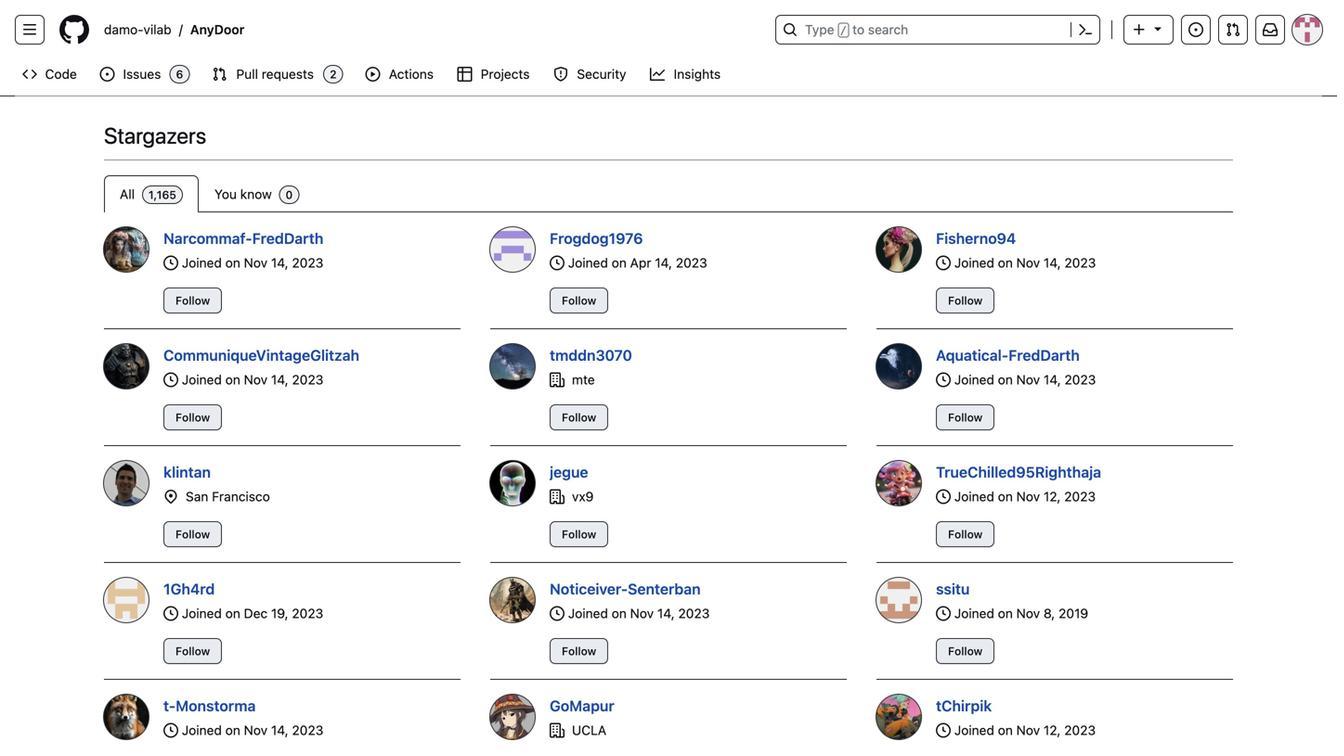 Task type: describe. For each thing, give the bounding box(es) containing it.
Follow Aquatical-FredDarth submit
[[936, 405, 995, 431]]

git pull request image for issue opened icon
[[212, 67, 227, 82]]

Follow klintan submit
[[163, 522, 222, 548]]

joined for noticeiver-senterban
[[568, 606, 608, 622]]

on for 1gh4rd
[[225, 606, 240, 622]]

narcommaf-freddarth
[[163, 230, 323, 247]]

communiquevintageglitzah link
[[163, 347, 359, 364]]

fisherno94
[[936, 230, 1016, 247]]

on for truechilled95righthaja
[[998, 489, 1013, 505]]

on for frogdog1976
[[612, 255, 627, 271]]

Follow jegue submit
[[550, 522, 608, 548]]

2023 for frogdog1976
[[676, 255, 707, 271]]

nov for t-monstorma
[[244, 723, 268, 739]]

@fisherno94 image
[[877, 228, 921, 272]]

ssitu
[[936, 581, 970, 599]]

know
[[240, 187, 272, 202]]

14, for fisherno94
[[1044, 255, 1061, 271]]

on for ssitu
[[998, 606, 1013, 622]]

@t monstorma image
[[104, 696, 149, 740]]

shield image
[[553, 67, 568, 82]]

clock image for fisherno94
[[936, 256, 951, 271]]

joined on nov 14, 2023 for fisherno94
[[951, 255, 1096, 271]]

nov for aquatical-freddarth
[[1016, 372, 1040, 388]]

narcommaf-freddarth link
[[163, 230, 323, 247]]

/ inside damo-vilab / anydoor
[[179, 22, 183, 37]]

Follow Narcommaf-FredDarth submit
[[163, 288, 222, 314]]

12, for truechilled95righthaja
[[1044, 489, 1061, 505]]

freddarth for aquatical-
[[1009, 347, 1080, 364]]

vilab
[[143, 22, 171, 37]]

2023 for 1gh4rd
[[292, 606, 323, 622]]

issues
[[123, 66, 161, 82]]

joined for tchirpik
[[954, 723, 994, 739]]

on for fisherno94
[[998, 255, 1013, 271]]

joined on nov 14, 2023 for aquatical-freddarth
[[951, 372, 1096, 388]]

frogdog1976 link
[[550, 230, 643, 247]]

14, for narcommaf-freddarth
[[271, 255, 288, 271]]

location image
[[163, 490, 178, 505]]

insights link
[[643, 60, 730, 88]]

joined for narcommaf-freddarth
[[182, 255, 222, 271]]

noticeiver-
[[550, 581, 628, 599]]

clock image for aquatical-freddarth
[[936, 373, 951, 388]]

1gh4rd link
[[163, 581, 215, 599]]

projects link
[[450, 60, 538, 88]]

Follow Frogdog1976 submit
[[550, 288, 608, 314]]

joined for frogdog1976
[[568, 255, 608, 271]]

1gh4rd
[[163, 581, 215, 599]]

2
[[330, 68, 337, 81]]

stargazers
[[104, 123, 206, 149]]

on for noticeiver-senterban
[[612, 606, 627, 622]]

@frogdog1976 image
[[490, 228, 535, 272]]

@narcommaf freddarth image
[[104, 228, 149, 272]]

nov for noticeiver-senterban
[[630, 606, 654, 622]]

klintan link
[[163, 464, 211, 481]]

noticeiver-senterban link
[[550, 581, 701, 599]]

on for communiquevintageglitzah
[[225, 372, 240, 388]]

aquatical-freddarth link
[[936, 347, 1080, 364]]

notifications image
[[1263, 22, 1278, 37]]

19,
[[271, 606, 288, 622]]

stargazers element
[[104, 176, 1233, 213]]

type / to search
[[805, 22, 908, 37]]

damo-
[[104, 22, 143, 37]]

git pull request image for issue opened image
[[1226, 22, 1241, 37]]

play image
[[365, 67, 380, 82]]

nov for ssitu
[[1016, 606, 1040, 622]]

code image
[[22, 67, 37, 82]]

/ inside 'type / to search'
[[840, 24, 847, 37]]

pull
[[236, 66, 258, 82]]

@klintan image
[[104, 462, 149, 506]]

joined on apr 14, 2023
[[565, 255, 707, 271]]

joined on nov 14, 2023 for noticeiver-senterban
[[565, 606, 710, 622]]

san francisco
[[186, 489, 270, 505]]

issue opened image
[[1189, 22, 1204, 37]]

@gomapur image
[[490, 696, 535, 740]]

Follow ssitu submit
[[936, 639, 995, 665]]

gomapur
[[550, 698, 614, 716]]

tchirpik link
[[936, 698, 992, 716]]

damo-vilab link
[[97, 15, 179, 45]]

joined for truechilled95righthaja
[[954, 489, 994, 505]]

vx9
[[572, 489, 594, 505]]

tmddn3070 link
[[550, 347, 632, 364]]

organization image for tmddn3070
[[550, 373, 565, 388]]

dec
[[244, 606, 268, 622]]

freddarth for narcommaf-
[[252, 230, 323, 247]]

14, for t-monstorma
[[271, 723, 288, 739]]

2019
[[1059, 606, 1088, 622]]

t-monstorma link
[[163, 698, 256, 716]]

ucla
[[572, 723, 607, 739]]

francisco
[[212, 489, 270, 505]]

0
[[286, 189, 293, 202]]

damo-vilab / anydoor
[[104, 22, 245, 37]]

@communiquevintageglitzah image
[[104, 345, 149, 389]]

2023 for narcommaf-freddarth
[[292, 255, 323, 271]]

jegue
[[550, 464, 588, 481]]

insights
[[674, 66, 721, 82]]

issue opened image
[[100, 67, 115, 82]]

all
[[120, 187, 138, 202]]

@tmddn3070 image
[[490, 345, 535, 389]]

joined on nov 14, 2023 for t-monstorma
[[178, 723, 323, 739]]

joined on nov 14, 2023 for communiquevintageglitzah
[[178, 372, 323, 388]]

@tchirpik image
[[877, 696, 921, 740]]

14, for noticeiver-senterban
[[657, 606, 675, 622]]

Follow CommuniqueVintageGlitzah submit
[[163, 405, 222, 431]]

list containing damo-vilab / anydoor
[[97, 15, 764, 45]]

on for tchirpik
[[998, 723, 1013, 739]]

jegue link
[[550, 464, 588, 481]]

14, for frogdog1976
[[655, 255, 672, 271]]

clock image for ssitu
[[936, 607, 951, 622]]

Follow Noticeiver-Senterban submit
[[550, 639, 608, 665]]

you know
[[214, 187, 275, 202]]

@ssitu image
[[877, 579, 921, 623]]

joined for fisherno94
[[954, 255, 994, 271]]

you
[[214, 187, 237, 202]]

clock image for frogdog1976
[[550, 256, 565, 271]]



Task type: locate. For each thing, give the bounding box(es) containing it.
joined on nov 14, 2023
[[178, 255, 323, 271], [951, 255, 1096, 271], [178, 372, 323, 388], [951, 372, 1096, 388], [565, 606, 710, 622], [178, 723, 323, 739]]

1 horizontal spatial git pull request image
[[1226, 22, 1241, 37]]

1 vertical spatial git pull request image
[[212, 67, 227, 82]]

joined down ssitu link
[[954, 606, 994, 622]]

search
[[868, 22, 908, 37]]

joined for 1gh4rd
[[182, 606, 222, 622]]

joined for t-monstorma
[[182, 723, 222, 739]]

joined
[[182, 255, 222, 271], [568, 255, 608, 271], [954, 255, 994, 271], [182, 372, 222, 388], [954, 372, 994, 388], [954, 489, 994, 505], [182, 606, 222, 622], [568, 606, 608, 622], [954, 606, 994, 622], [182, 723, 222, 739], [954, 723, 994, 739]]

1 horizontal spatial /
[[840, 24, 847, 37]]

joined on nov 12, 2023 down the tchirpik
[[951, 723, 1096, 739]]

/ right vilab
[[179, 22, 183, 37]]

/
[[179, 22, 183, 37], [840, 24, 847, 37]]

clock image down noticeiver-
[[550, 607, 565, 622]]

on for aquatical-freddarth
[[998, 372, 1013, 388]]

projects
[[481, 66, 530, 82]]

clock image up the follow narcommaf-freddarth submit at the left top
[[163, 256, 178, 271]]

code link
[[15, 60, 85, 88]]

frogdog1976
[[550, 230, 643, 247]]

joined for aquatical-freddarth
[[954, 372, 994, 388]]

code
[[45, 66, 77, 82]]

joined down the narcommaf-
[[182, 255, 222, 271]]

2023
[[292, 255, 323, 271], [676, 255, 707, 271], [1065, 255, 1096, 271], [292, 372, 323, 388], [1065, 372, 1096, 388], [1064, 489, 1096, 505], [292, 606, 323, 622], [678, 606, 710, 622], [292, 723, 323, 739], [1064, 723, 1096, 739]]

Follow 1Gh4rd submit
[[163, 639, 222, 665]]

joined on nov 8, 2019
[[951, 606, 1088, 622]]

nov
[[244, 255, 268, 271], [1016, 255, 1040, 271], [244, 372, 268, 388], [1016, 372, 1040, 388], [1016, 489, 1040, 505], [630, 606, 654, 622], [1016, 606, 1040, 622], [244, 723, 268, 739], [1016, 723, 1040, 739]]

nov for tchirpik
[[1016, 723, 1040, 739]]

tmddn3070
[[550, 347, 632, 364]]

joined down frogdog1976
[[568, 255, 608, 271]]

joined for ssitu
[[954, 606, 994, 622]]

git pull request image left notifications image
[[1226, 22, 1241, 37]]

0 vertical spatial 12,
[[1044, 489, 1061, 505]]

monstorma
[[176, 698, 256, 716]]

clock image down 1gh4rd
[[163, 607, 178, 622]]

apr
[[630, 255, 651, 271]]

organization image left mte
[[550, 373, 565, 388]]

clock image up 'follow communiquevintageglitzah' submit
[[163, 373, 178, 388]]

plus image
[[1132, 22, 1147, 37]]

on for t-monstorma
[[225, 723, 240, 739]]

clock image down the tchirpik
[[936, 724, 951, 739]]

clock image for t-monstorma
[[163, 724, 178, 739]]

t-monstorma
[[163, 698, 256, 716]]

nov for communiquevintageglitzah
[[244, 372, 268, 388]]

2 12, from the top
[[1044, 723, 1061, 739]]

0 vertical spatial joined on nov 12, 2023
[[951, 489, 1096, 505]]

joined for communiquevintageglitzah
[[182, 372, 222, 388]]

8,
[[1044, 606, 1055, 622]]

14, for aquatical-freddarth
[[1044, 372, 1061, 388]]

narcommaf-
[[163, 230, 252, 247]]

1 vertical spatial 12,
[[1044, 723, 1061, 739]]

organization image for gomapur
[[550, 724, 565, 739]]

fisherno94 link
[[936, 230, 1016, 247]]

clock image for 1gh4rd
[[163, 607, 178, 622]]

0 horizontal spatial /
[[179, 22, 183, 37]]

actions link
[[358, 60, 442, 88]]

clock image for tchirpik
[[936, 724, 951, 739]]

anydoor
[[190, 22, 245, 37]]

tchirpik
[[936, 698, 992, 716]]

on
[[225, 255, 240, 271], [612, 255, 627, 271], [998, 255, 1013, 271], [225, 372, 240, 388], [998, 372, 1013, 388], [998, 489, 1013, 505], [225, 606, 240, 622], [612, 606, 627, 622], [998, 606, 1013, 622], [225, 723, 240, 739], [998, 723, 1013, 739]]

clock image up follow frogdog1976 submit
[[550, 256, 565, 271]]

list
[[97, 15, 764, 45]]

on for narcommaf-freddarth
[[225, 255, 240, 271]]

2023 for noticeiver-senterban
[[678, 606, 710, 622]]

actions
[[389, 66, 434, 82]]

joined down tchirpik link
[[954, 723, 994, 739]]

1 12, from the top
[[1044, 489, 1061, 505]]

0 vertical spatial organization image
[[550, 373, 565, 388]]

1 horizontal spatial freddarth
[[1009, 347, 1080, 364]]

0 vertical spatial freddarth
[[252, 230, 323, 247]]

/ left to
[[840, 24, 847, 37]]

joined on nov 12, 2023 down 'truechilled95righthaja'
[[951, 489, 1096, 505]]

0 horizontal spatial freddarth
[[252, 230, 323, 247]]

pull requests
[[236, 66, 314, 82]]

Follow TrueChilled95Righthaja submit
[[936, 522, 995, 548]]

clock image down aquatical-
[[936, 373, 951, 388]]

clock image up the follow truechilled95righthaja submit
[[936, 490, 951, 505]]

homepage image
[[59, 15, 89, 45]]

joined down 1gh4rd
[[182, 606, 222, 622]]

security
[[577, 66, 626, 82]]

organization image
[[550, 490, 565, 505]]

1 organization image from the top
[[550, 373, 565, 388]]

2023 for tchirpik
[[1064, 723, 1096, 739]]

joined on nov 14, 2023 down fisherno94 link
[[951, 255, 1096, 271]]

0 horizontal spatial git pull request image
[[212, 67, 227, 82]]

clock image down ssitu link
[[936, 607, 951, 622]]

clock image
[[163, 256, 178, 271], [550, 256, 565, 271], [163, 373, 178, 388], [550, 607, 565, 622], [936, 607, 951, 622]]

table image
[[457, 67, 472, 82]]

nov for fisherno94
[[1016, 255, 1040, 271]]

12, for tchirpik
[[1044, 723, 1061, 739]]

2023 for aquatical-freddarth
[[1065, 372, 1096, 388]]

joined down noticeiver-
[[568, 606, 608, 622]]

ssitu link
[[936, 581, 970, 599]]

1,165
[[148, 189, 176, 202]]

git pull request image left pull
[[212, 67, 227, 82]]

@1gh4rd image
[[104, 579, 149, 623]]

2023 for t-monstorma
[[292, 723, 323, 739]]

1 vertical spatial joined on nov 12, 2023
[[951, 723, 1096, 739]]

0 vertical spatial git pull request image
[[1226, 22, 1241, 37]]

communiquevintageglitzah
[[163, 347, 359, 364]]

truechilled95righthaja
[[936, 464, 1101, 481]]

Follow tmddn3070 submit
[[550, 405, 608, 431]]

nov for truechilled95righthaja
[[1016, 489, 1040, 505]]

senterban
[[628, 581, 701, 599]]

14, for communiquevintageglitzah
[[271, 372, 288, 388]]

truechilled95righthaja link
[[936, 464, 1101, 481]]

git pull request image
[[1226, 22, 1241, 37], [212, 67, 227, 82]]

joined on nov 12, 2023 for truechilled95righthaja
[[951, 489, 1096, 505]]

2023 for communiquevintageglitzah
[[292, 372, 323, 388]]

@aquatical freddarth image
[[877, 345, 921, 389]]

graph image
[[650, 67, 665, 82]]

aquatical-freddarth
[[936, 347, 1080, 364]]

joined on nov 14, 2023 down aquatical-freddarth
[[951, 372, 1096, 388]]

security link
[[546, 60, 635, 88]]

joined up the follow truechilled95righthaja submit
[[954, 489, 994, 505]]

triangle down image
[[1151, 21, 1165, 36]]

san
[[186, 489, 208, 505]]

mte
[[572, 372, 595, 388]]

6
[[176, 68, 183, 81]]

noticeiver-senterban
[[550, 581, 701, 599]]

to
[[853, 22, 865, 37]]

2 joined on nov 12, 2023 from the top
[[951, 723, 1096, 739]]

aquatical-
[[936, 347, 1009, 364]]

@truechilled95righthaja image
[[877, 462, 921, 506]]

1 vertical spatial organization image
[[550, 724, 565, 739]]

t-
[[163, 698, 176, 716]]

joined on nov 12, 2023
[[951, 489, 1096, 505], [951, 723, 1096, 739]]

12,
[[1044, 489, 1061, 505], [1044, 723, 1061, 739]]

joined on nov 14, 2023 down monstorma
[[178, 723, 323, 739]]

organization image left the ucla
[[550, 724, 565, 739]]

clock image for truechilled95righthaja
[[936, 490, 951, 505]]

gomapur link
[[550, 698, 614, 716]]

joined on nov 14, 2023 down communiquevintageglitzah
[[178, 372, 323, 388]]

1 joined on nov 12, 2023 from the top
[[951, 489, 1096, 505]]

14,
[[271, 255, 288, 271], [655, 255, 672, 271], [1044, 255, 1061, 271], [271, 372, 288, 388], [1044, 372, 1061, 388], [657, 606, 675, 622], [271, 723, 288, 739]]

Follow Fisherno94 submit
[[936, 288, 995, 314]]

2023 for fisherno94
[[1065, 255, 1096, 271]]

joined on nov 14, 2023 down narcommaf-freddarth link
[[178, 255, 323, 271]]

clock image for narcommaf-freddarth
[[163, 256, 178, 271]]

2023 for truechilled95righthaja
[[1064, 489, 1096, 505]]

joined up 'follow communiquevintageglitzah' submit
[[182, 372, 222, 388]]

requests
[[262, 66, 314, 82]]

organization image
[[550, 373, 565, 388], [550, 724, 565, 739]]

klintan
[[163, 464, 211, 481]]

command palette image
[[1078, 22, 1093, 37]]

joined on nov 12, 2023 for tchirpik
[[951, 723, 1096, 739]]

joined down fisherno94 link
[[954, 255, 994, 271]]

@noticeiver senterban image
[[490, 579, 535, 623]]

clock image down fisherno94
[[936, 256, 951, 271]]

clock image for communiquevintageglitzah
[[163, 373, 178, 388]]

clock image down t-
[[163, 724, 178, 739]]

2 organization image from the top
[[550, 724, 565, 739]]

joined on dec 19, 2023
[[178, 606, 323, 622]]

anydoor link
[[183, 15, 252, 45]]

1 vertical spatial freddarth
[[1009, 347, 1080, 364]]

joined down aquatical-
[[954, 372, 994, 388]]

freddarth
[[252, 230, 323, 247], [1009, 347, 1080, 364]]

joined down t-monstorma link at the bottom left of the page
[[182, 723, 222, 739]]

joined on nov 14, 2023 for narcommaf-freddarth
[[178, 255, 323, 271]]

nov for narcommaf-freddarth
[[244, 255, 268, 271]]

clock image for noticeiver-senterban
[[550, 607, 565, 622]]

type
[[805, 22, 834, 37]]

@jegue image
[[490, 462, 535, 506]]

joined on nov 14, 2023 down noticeiver-senterban link
[[565, 606, 710, 622]]

clock image
[[936, 256, 951, 271], [936, 373, 951, 388], [936, 490, 951, 505], [163, 607, 178, 622], [163, 724, 178, 739], [936, 724, 951, 739]]



Task type: vqa. For each thing, say whether or not it's contained in the screenshot.
2023 related to t-Monstorma
yes



